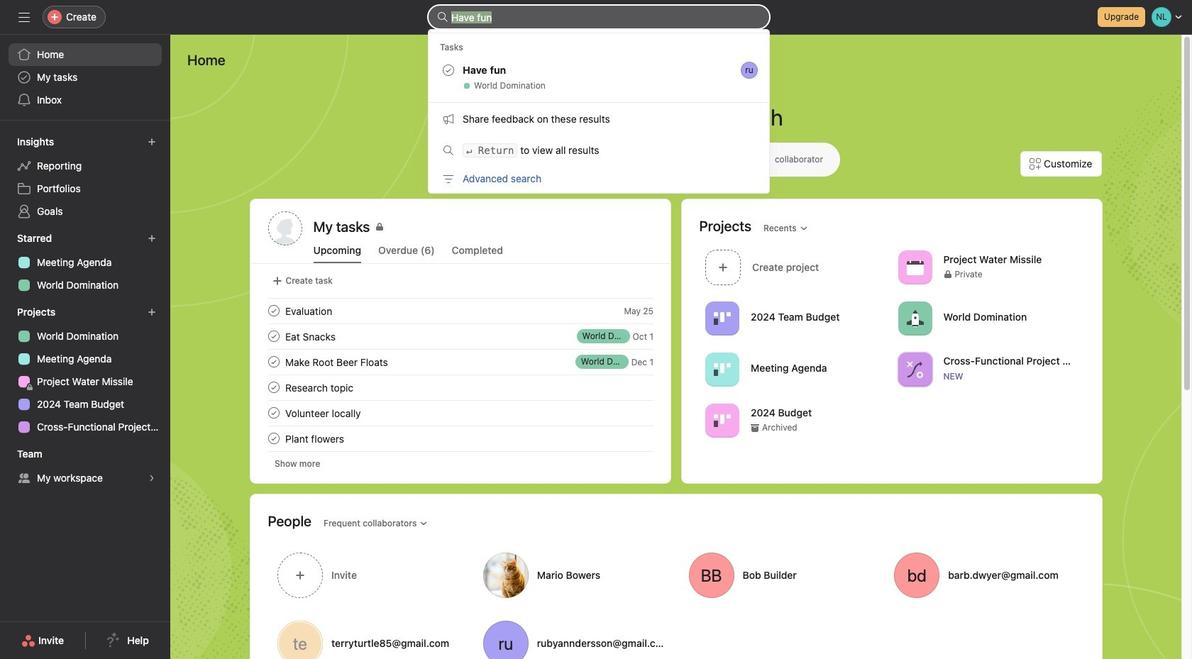 Task type: vqa. For each thing, say whether or not it's contained in the screenshot.
the top board icon
yes



Task type: describe. For each thing, give the bounding box(es) containing it.
add items to starred image
[[148, 234, 156, 243]]

3 mark complete checkbox from the top
[[265, 379, 282, 396]]

1 mark complete image from the top
[[265, 302, 282, 319]]

mark complete image for 3rd mark complete option from the bottom of the page
[[265, 328, 282, 345]]

calendar image
[[907, 259, 924, 276]]

prominent image
[[437, 11, 449, 23]]

3 mark complete checkbox from the top
[[265, 430, 282, 447]]

see details, my workspace image
[[148, 474, 156, 483]]

add profile photo image
[[268, 212, 302, 246]]

1 list item from the top
[[251, 298, 671, 324]]

insights element
[[0, 129, 170, 226]]

mark complete image for 2nd mark complete checkbox from the bottom
[[265, 405, 282, 422]]

line_and_symbols image
[[907, 361, 924, 378]]

mark complete image for third mark complete checkbox from the top of the page
[[265, 430, 282, 447]]



Task type: locate. For each thing, give the bounding box(es) containing it.
2 mark complete image from the top
[[265, 379, 282, 396]]

None field
[[429, 6, 770, 28]]

4 mark complete image from the top
[[265, 430, 282, 447]]

board image
[[714, 412, 731, 429]]

1 board image from the top
[[714, 310, 731, 327]]

list item
[[251, 298, 671, 324], [251, 324, 671, 349], [251, 349, 671, 375], [251, 375, 671, 400], [251, 426, 671, 452]]

0 vertical spatial mark complete checkbox
[[265, 328, 282, 345]]

1 mark complete checkbox from the top
[[265, 328, 282, 345]]

2 mark complete image from the top
[[265, 354, 282, 371]]

3 mark complete image from the top
[[265, 405, 282, 422]]

Mark complete checkbox
[[265, 302, 282, 319], [265, 405, 282, 422], [265, 430, 282, 447]]

0 vertical spatial mark complete image
[[265, 302, 282, 319]]

2 list item from the top
[[251, 324, 671, 349]]

3 list item from the top
[[251, 349, 671, 375]]

new project or portfolio image
[[148, 308, 156, 317]]

mark complete image
[[265, 328, 282, 345], [265, 354, 282, 371], [265, 405, 282, 422], [265, 430, 282, 447]]

starred element
[[0, 226, 170, 300]]

mark complete image
[[265, 302, 282, 319], [265, 379, 282, 396]]

rocket image
[[907, 310, 924, 327]]

mark complete image for second mark complete option from the bottom
[[265, 354, 282, 371]]

1 mark complete image from the top
[[265, 328, 282, 345]]

teams element
[[0, 442, 170, 493]]

2 board image from the top
[[714, 361, 731, 378]]

0 vertical spatial board image
[[714, 310, 731, 327]]

1 vertical spatial mark complete checkbox
[[265, 354, 282, 371]]

new insights image
[[148, 138, 156, 146]]

2 vertical spatial mark complete checkbox
[[265, 379, 282, 396]]

global element
[[0, 35, 170, 120]]

projects element
[[0, 300, 170, 442]]

1 vertical spatial board image
[[714, 361, 731, 378]]

2 vertical spatial mark complete checkbox
[[265, 430, 282, 447]]

2 mark complete checkbox from the top
[[265, 405, 282, 422]]

1 mark complete checkbox from the top
[[265, 302, 282, 319]]

board image
[[714, 310, 731, 327], [714, 361, 731, 378]]

Mark complete checkbox
[[265, 328, 282, 345], [265, 354, 282, 371], [265, 379, 282, 396]]

2 mark complete checkbox from the top
[[265, 354, 282, 371]]

5 list item from the top
[[251, 426, 671, 452]]

0 vertical spatial mark complete checkbox
[[265, 302, 282, 319]]

1 vertical spatial mark complete checkbox
[[265, 405, 282, 422]]

4 list item from the top
[[251, 375, 671, 400]]

1 vertical spatial mark complete image
[[265, 379, 282, 396]]

Search tasks, projects, and more text field
[[429, 6, 770, 28]]

hide sidebar image
[[18, 11, 30, 23]]



